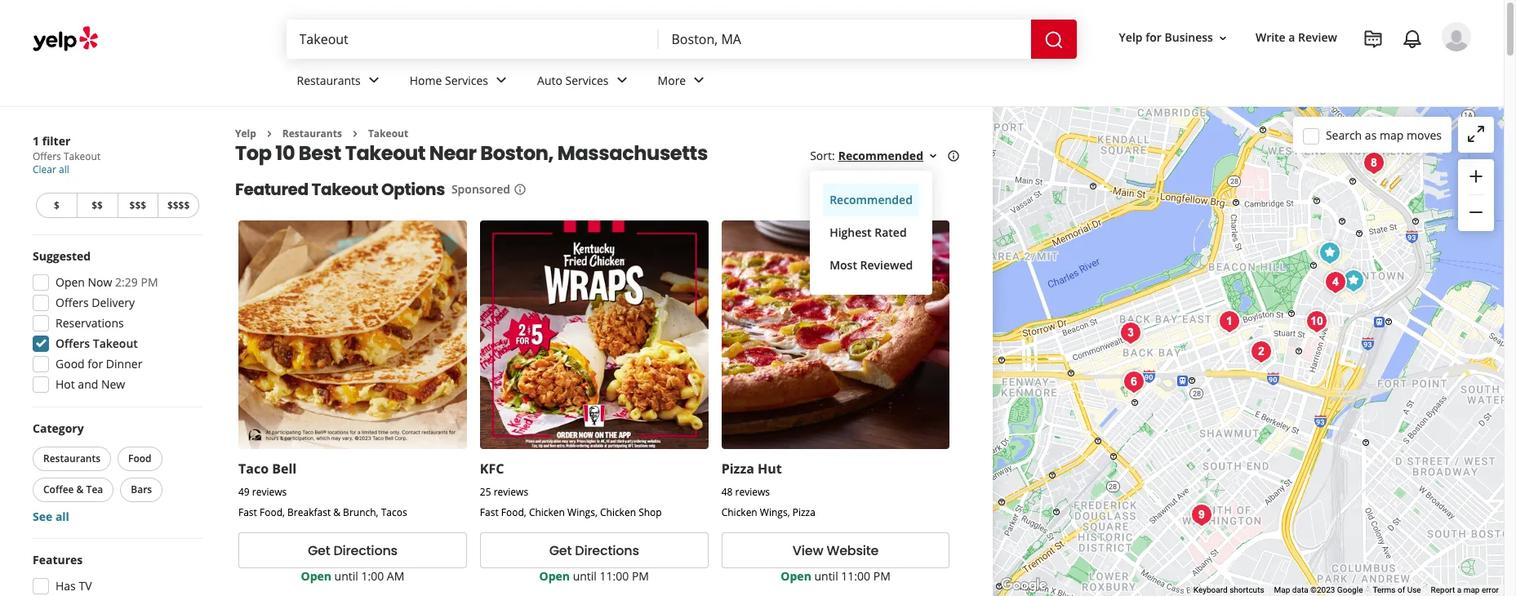 Task type: describe. For each thing, give the bounding box(es) containing it.
mike & patty's - boston image
[[1245, 335, 1278, 368]]

16 chevron right v2 image
[[349, 127, 362, 140]]

hot
[[56, 376, 75, 392]]

all inside group
[[55, 509, 69, 524]]

24 chevron down v2 image for home services
[[492, 71, 511, 90]]

49
[[238, 485, 250, 499]]

terms of use
[[1373, 586, 1421, 595]]

write
[[1256, 30, 1286, 45]]

open for kfc
[[539, 569, 570, 584]]

clear all link
[[33, 163, 69, 176]]

hot and new
[[56, 376, 125, 392]]

delivery
[[92, 295, 135, 310]]

takeout inside 1 filter offers takeout clear all
[[64, 149, 101, 163]]

0 vertical spatial restaurants link
[[284, 59, 397, 106]]

none field find
[[299, 30, 646, 48]]

for for business
[[1146, 30, 1162, 45]]

offers for offers delivery
[[56, 295, 89, 310]]

tv
[[79, 578, 92, 594]]

chicken inside pizza hut 48 reviews chicken wings, pizza
[[722, 506, 758, 520]]

$$ button
[[77, 193, 117, 218]]

keyboard shortcuts
[[1194, 586, 1265, 595]]

$$$ button
[[117, 193, 158, 218]]

24 chevron down v2 image
[[689, 71, 709, 90]]

brunch,
[[343, 506, 379, 520]]

user actions element
[[1106, 20, 1494, 121]]

highest rated
[[830, 225, 907, 240]]

services for auto services
[[566, 72, 609, 88]]

pm inside group
[[141, 274, 158, 290]]

lotus test kitchen image
[[1320, 266, 1352, 298]]

get directions for bell
[[308, 541, 398, 560]]

$
[[54, 198, 59, 212]]

open for taco bell
[[301, 569, 332, 584]]

best
[[299, 140, 341, 167]]

food button
[[118, 447, 162, 471]]

open now 2:29 pm
[[56, 274, 158, 290]]

view
[[793, 541, 824, 560]]

1 vertical spatial pizza
[[793, 506, 816, 520]]

search as map moves
[[1326, 127, 1442, 143]]

as
[[1365, 127, 1377, 143]]

view website link
[[722, 533, 950, 569]]

& inside taco bell 49 reviews fast food, breakfast & brunch, tacos
[[333, 506, 341, 520]]

moon & flower house -boston image
[[1301, 305, 1334, 338]]

has
[[56, 578, 76, 594]]

©2023
[[1311, 586, 1336, 595]]

reviews for get
[[252, 485, 287, 499]]

kfc 25 reviews fast food, chicken wings, chicken shop
[[480, 460, 662, 520]]

takeout down best
[[312, 178, 378, 201]]

1:00
[[361, 569, 384, 584]]

moves
[[1407, 127, 1442, 143]]

until for 25
[[573, 569, 597, 584]]

Near text field
[[672, 30, 1018, 48]]

fast inside 'kfc 25 reviews fast food, chicken wings, chicken shop'
[[480, 506, 499, 520]]

wings, inside pizza hut 48 reviews chicken wings, pizza
[[760, 506, 790, 520]]

yelp for business
[[1119, 30, 1213, 45]]

home
[[410, 72, 442, 88]]

bars
[[131, 483, 152, 497]]

bacco's fine foods image
[[1214, 305, 1246, 338]]

am
[[387, 569, 405, 584]]

new
[[101, 376, 125, 392]]

$$
[[92, 198, 103, 212]]

Find text field
[[299, 30, 646, 48]]

$$$
[[130, 198, 146, 212]]

map for moves
[[1380, 127, 1404, 143]]

48
[[722, 485, 733, 499]]

home services
[[410, 72, 488, 88]]

a for report
[[1457, 586, 1462, 595]]

pizza hut 48 reviews chicken wings, pizza
[[722, 460, 816, 520]]

a for write
[[1289, 30, 1296, 45]]

business categories element
[[284, 59, 1472, 106]]

most
[[830, 258, 857, 273]]

bars button
[[120, 478, 163, 502]]

map data ©2023 google
[[1274, 586, 1363, 595]]

yelp for business button
[[1113, 23, 1236, 53]]

massachusetts
[[558, 140, 708, 167]]

shop
[[639, 506, 662, 520]]

directions for kfc
[[575, 541, 639, 560]]

report
[[1431, 586, 1455, 595]]

food
[[128, 452, 152, 465]]

auto services
[[537, 72, 609, 88]]

report a map error
[[1431, 586, 1499, 595]]

all inside 1 filter offers takeout clear all
[[59, 163, 69, 176]]

website
[[827, 541, 879, 560]]

restaurants for the top restaurants link
[[297, 72, 361, 88]]

top 10 best takeout near boston, massachusetts
[[235, 140, 708, 167]]

write a review link
[[1249, 23, 1344, 53]]

recommended button
[[823, 184, 920, 217]]

until for bell
[[335, 569, 358, 584]]

more link
[[645, 59, 722, 106]]

top
[[235, 140, 272, 167]]

map
[[1274, 586, 1291, 595]]

24 chevron down v2 image for restaurants
[[364, 71, 384, 90]]

takeout up options
[[345, 140, 426, 167]]

expand map image
[[1467, 124, 1486, 144]]

error
[[1482, 586, 1499, 595]]

takeout inside group
[[93, 336, 138, 351]]

for for dinner
[[88, 356, 103, 372]]

view website
[[793, 541, 879, 560]]

sponsored
[[452, 182, 510, 197]]

most reviewed
[[830, 258, 913, 273]]

sort:
[[810, 148, 835, 164]]

filter
[[42, 133, 70, 149]]

0 horizontal spatial pizza
[[722, 460, 754, 478]]

has tv
[[56, 578, 92, 594]]

services for home services
[[445, 72, 488, 88]]

taco
[[238, 460, 269, 478]]

highest
[[830, 225, 872, 240]]

taco bell image
[[1338, 264, 1370, 297]]

review
[[1299, 30, 1338, 45]]

recommended for recommended button
[[830, 192, 913, 208]]

group containing features
[[28, 552, 203, 596]]

recommended for recommended dropdown button
[[838, 148, 924, 164]]

11:00 for directions
[[600, 569, 629, 584]]

pauli's image
[[1358, 147, 1391, 179]]

and
[[78, 376, 98, 392]]

terms of use link
[[1373, 586, 1421, 595]]

kfc link
[[480, 460, 504, 478]]

food, inside 'kfc 25 reviews fast food, chicken wings, chicken shop'
[[501, 506, 527, 520]]

featured takeout options
[[235, 178, 445, 201]]

map region
[[923, 27, 1517, 596]]

until for hut
[[815, 569, 838, 584]]

highest rated button
[[823, 217, 920, 249]]

group containing category
[[29, 421, 203, 525]]

group containing suggested
[[28, 248, 203, 398]]

see
[[33, 509, 52, 524]]



Task type: locate. For each thing, give the bounding box(es) containing it.
directions for taco bell
[[334, 541, 398, 560]]

pm
[[141, 274, 158, 290], [632, 569, 649, 584], [874, 569, 891, 584]]

food, inside taco bell 49 reviews fast food, breakfast & brunch, tacos
[[260, 506, 285, 520]]

reviews right 25
[[494, 485, 528, 499]]

get down 'kfc 25 reviews fast food, chicken wings, chicken shop'
[[549, 541, 572, 560]]

1 get directions from the left
[[308, 541, 398, 560]]

2 get from the left
[[549, 541, 572, 560]]

see all button
[[33, 509, 69, 524]]

25
[[480, 485, 491, 499]]

offers up reservations
[[56, 295, 89, 310]]

0 horizontal spatial a
[[1289, 30, 1296, 45]]

0 vertical spatial offers
[[33, 149, 61, 163]]

24 chevron down v2 image left home
[[364, 71, 384, 90]]

1 open until 11:00 pm from the left
[[539, 569, 649, 584]]

pm for view
[[874, 569, 891, 584]]

food,
[[260, 506, 285, 520], [501, 506, 527, 520]]

1 reviews from the left
[[252, 485, 287, 499]]

good
[[56, 356, 85, 372]]

restaurants link up 16 chevron right v2 image
[[284, 59, 397, 106]]

search image
[[1044, 30, 1064, 49]]

2 food, from the left
[[501, 506, 527, 520]]

get directions up open until 1:00 am
[[308, 541, 398, 560]]

a right report at the bottom right of page
[[1457, 586, 1462, 595]]

1 11:00 from the left
[[600, 569, 629, 584]]

1 filter offers takeout clear all
[[33, 133, 101, 176]]

0 horizontal spatial map
[[1380, 127, 1404, 143]]

1 24 chevron down v2 image from the left
[[364, 71, 384, 90]]

recommended up recommended button
[[838, 148, 924, 164]]

pm down shop
[[632, 569, 649, 584]]

1 chicken from the left
[[529, 506, 565, 520]]

taco bell 49 reviews fast food, breakfast & brunch, tacos
[[238, 460, 407, 520]]

0 vertical spatial map
[[1380, 127, 1404, 143]]

1 horizontal spatial get directions
[[549, 541, 639, 560]]

1 vertical spatial all
[[55, 509, 69, 524]]

0 horizontal spatial 24 chevron down v2 image
[[364, 71, 384, 90]]

1 horizontal spatial services
[[566, 72, 609, 88]]

1 horizontal spatial &
[[333, 506, 341, 520]]

2 horizontal spatial chicken
[[722, 506, 758, 520]]

reviews inside pizza hut 48 reviews chicken wings, pizza
[[735, 485, 770, 499]]

offers for offers takeout
[[56, 336, 90, 351]]

pressed cafe image
[[1118, 365, 1151, 398]]

services right auto
[[566, 72, 609, 88]]

get down breakfast
[[308, 541, 330, 560]]

1 food, from the left
[[260, 506, 285, 520]]

3 24 chevron down v2 image from the left
[[612, 71, 632, 90]]

get for bell
[[308, 541, 330, 560]]

get directions link down brunch,
[[238, 533, 467, 569]]

10
[[275, 140, 295, 167]]

group
[[1459, 159, 1494, 231], [28, 248, 203, 398], [29, 421, 203, 525], [28, 552, 203, 596]]

1 vertical spatial &
[[333, 506, 341, 520]]

offers inside 1 filter offers takeout clear all
[[33, 149, 61, 163]]

reviews inside 'kfc 25 reviews fast food, chicken wings, chicken shop'
[[494, 485, 528, 499]]

google
[[1338, 586, 1363, 595]]

reviews down the taco bell link
[[252, 485, 287, 499]]

1 fast from the left
[[238, 506, 257, 520]]

zoom out image
[[1467, 203, 1486, 222]]

food, down the kfc link
[[501, 506, 527, 520]]

2 get directions link from the left
[[480, 533, 709, 569]]

2 11:00 from the left
[[841, 569, 871, 584]]

None search field
[[286, 20, 1080, 59]]

offers
[[33, 149, 61, 163], [56, 295, 89, 310], [56, 336, 90, 351]]

coffee & tea button
[[33, 478, 114, 502]]

of
[[1398, 586, 1406, 595]]

16 info v2 image
[[514, 183, 527, 196]]

report a map error link
[[1431, 586, 1499, 595]]

11:00 for website
[[841, 569, 871, 584]]

tacos
[[381, 506, 407, 520]]

restaurants link right 16 chevron right v2 icon
[[282, 127, 342, 140]]

16 chevron down v2 image
[[927, 150, 940, 163]]

map
[[1380, 127, 1404, 143], [1464, 586, 1480, 595]]

24 chevron down v2 image right auto services
[[612, 71, 632, 90]]

services right home
[[445, 72, 488, 88]]

0 horizontal spatial pm
[[141, 274, 158, 290]]

boston,
[[480, 140, 554, 167]]

0 vertical spatial yelp
[[1119, 30, 1143, 45]]

1 vertical spatial restaurants
[[282, 127, 342, 140]]

business
[[1165, 30, 1213, 45]]

yelp
[[1119, 30, 1143, 45], [235, 127, 256, 140]]

open until 11:00 pm for website
[[781, 569, 891, 584]]

1 wings, from the left
[[568, 506, 598, 520]]

for left the business
[[1146, 30, 1162, 45]]

1 get directions link from the left
[[238, 533, 467, 569]]

2 wings, from the left
[[760, 506, 790, 520]]

reviews inside taco bell 49 reviews fast food, breakfast & brunch, tacos
[[252, 485, 287, 499]]

0 horizontal spatial none field
[[299, 30, 646, 48]]

fast inside taco bell 49 reviews fast food, breakfast & brunch, tacos
[[238, 506, 257, 520]]

0 horizontal spatial until
[[335, 569, 358, 584]]

dinner
[[106, 356, 142, 372]]

1 horizontal spatial food,
[[501, 506, 527, 520]]

1 services from the left
[[445, 72, 488, 88]]

get for 25
[[549, 541, 572, 560]]

0 horizontal spatial fast
[[238, 506, 257, 520]]

24 chevron down v2 image left auto
[[492, 71, 511, 90]]

0 vertical spatial all
[[59, 163, 69, 176]]

1 horizontal spatial 11:00
[[841, 569, 871, 584]]

pm right 2:29
[[141, 274, 158, 290]]

recommended
[[838, 148, 924, 164], [830, 192, 913, 208]]

offers up good
[[56, 336, 90, 351]]

16 chevron right v2 image
[[263, 127, 276, 140]]

$$$$ button
[[158, 193, 199, 218]]

2 horizontal spatial pm
[[874, 569, 891, 584]]

features
[[33, 552, 83, 568]]

reviews for view
[[735, 485, 770, 499]]

now
[[88, 274, 112, 290]]

restaurants up coffee & tea
[[43, 452, 100, 465]]

$ button
[[36, 193, 77, 218]]

wings, down the hut on the bottom of page
[[760, 506, 790, 520]]

get directions link down 'kfc 25 reviews fast food, chicken wings, chicken shop'
[[480, 533, 709, 569]]

2 fast from the left
[[480, 506, 499, 520]]

0 horizontal spatial chicken
[[529, 506, 565, 520]]

1 vertical spatial a
[[1457, 586, 1462, 595]]

yelp for yelp for business
[[1119, 30, 1143, 45]]

featured
[[235, 178, 308, 201]]

clear
[[33, 163, 56, 176]]

for down offers takeout
[[88, 356, 103, 372]]

1 horizontal spatial a
[[1457, 586, 1462, 595]]

takeout up "dinner"
[[93, 336, 138, 351]]

get directions link for 25
[[480, 533, 709, 569]]

write a review
[[1256, 30, 1338, 45]]

0 horizontal spatial food,
[[260, 506, 285, 520]]

pizza
[[722, 460, 754, 478], [793, 506, 816, 520]]

24 chevron down v2 image for auto services
[[612, 71, 632, 90]]

1 none field from the left
[[299, 30, 646, 48]]

restaurants inside restaurants link
[[297, 72, 361, 88]]

0 vertical spatial pizza
[[722, 460, 754, 478]]

yelp inside button
[[1119, 30, 1143, 45]]

0 horizontal spatial get
[[308, 541, 330, 560]]

open for pizza hut
[[781, 569, 812, 584]]

1 horizontal spatial until
[[573, 569, 597, 584]]

2 vertical spatial offers
[[56, 336, 90, 351]]

& left brunch,
[[333, 506, 341, 520]]

use
[[1408, 586, 1421, 595]]

1 vertical spatial recommended
[[830, 192, 913, 208]]

$$$$
[[167, 198, 190, 212]]

0 horizontal spatial services
[[445, 72, 488, 88]]

home services link
[[397, 59, 524, 106]]

a
[[1289, 30, 1296, 45], [1457, 586, 1462, 595]]

offers takeout
[[56, 336, 138, 351]]

2 chicken from the left
[[600, 506, 636, 520]]

auto
[[537, 72, 563, 88]]

yelp link
[[235, 127, 256, 140]]

open until 11:00 pm for directions
[[539, 569, 649, 584]]

1 until from the left
[[335, 569, 358, 584]]

2 horizontal spatial until
[[815, 569, 838, 584]]

map for error
[[1464, 586, 1480, 595]]

2 vertical spatial restaurants
[[43, 452, 100, 465]]

fast down 49
[[238, 506, 257, 520]]

all
[[59, 163, 69, 176], [55, 509, 69, 524]]

0 horizontal spatial wings,
[[568, 506, 598, 520]]

breakfast
[[287, 506, 331, 520]]

1 directions from the left
[[334, 541, 398, 560]]

services
[[445, 72, 488, 88], [566, 72, 609, 88]]

0 vertical spatial restaurants
[[297, 72, 361, 88]]

0 horizontal spatial open until 11:00 pm
[[539, 569, 649, 584]]

none field up business categories element
[[672, 30, 1018, 48]]

0 horizontal spatial get directions
[[308, 541, 398, 560]]

none field up home services link
[[299, 30, 646, 48]]

0 horizontal spatial get directions link
[[238, 533, 467, 569]]

restaurants right 16 chevron right v2 icon
[[282, 127, 342, 140]]

recommended up highest rated
[[830, 192, 913, 208]]

1 horizontal spatial none field
[[672, 30, 1018, 48]]

all right see
[[55, 509, 69, 524]]

3 reviews from the left
[[735, 485, 770, 499]]

3 until from the left
[[815, 569, 838, 584]]

brad k. image
[[1442, 22, 1472, 51]]

all spice image
[[1186, 499, 1218, 531]]

options
[[381, 178, 445, 201]]

for inside group
[[88, 356, 103, 372]]

0 horizontal spatial &
[[76, 483, 84, 497]]

a right write
[[1289, 30, 1296, 45]]

1 horizontal spatial yelp
[[1119, 30, 1143, 45]]

none field near
[[672, 30, 1018, 48]]

1 horizontal spatial 24 chevron down v2 image
[[492, 71, 511, 90]]

1 horizontal spatial get directions link
[[480, 533, 709, 569]]

yelp for yelp link
[[235, 127, 256, 140]]

kfc
[[480, 460, 504, 478]]

2 horizontal spatial 24 chevron down v2 image
[[612, 71, 632, 90]]

yelp left 16 chevron right v2 icon
[[235, 127, 256, 140]]

None field
[[299, 30, 646, 48], [672, 30, 1018, 48]]

2 none field from the left
[[672, 30, 1018, 48]]

1 horizontal spatial for
[[1146, 30, 1162, 45]]

& inside button
[[76, 483, 84, 497]]

1 vertical spatial map
[[1464, 586, 1480, 595]]

coffee & tea
[[43, 483, 103, 497]]

greco image
[[1115, 316, 1147, 349]]

category
[[33, 421, 84, 436]]

1 vertical spatial offers
[[56, 295, 89, 310]]

notifications image
[[1403, 29, 1423, 49]]

0 vertical spatial for
[[1146, 30, 1162, 45]]

keyboard shortcuts button
[[1194, 585, 1265, 596]]

1 horizontal spatial map
[[1464, 586, 1480, 595]]

pm down website
[[874, 569, 891, 584]]

hut
[[758, 460, 782, 478]]

projects image
[[1364, 29, 1383, 49]]

restaurants up 16 chevron right v2 image
[[297, 72, 361, 88]]

wings, inside 'kfc 25 reviews fast food, chicken wings, chicken shop'
[[568, 506, 598, 520]]

for inside yelp for business button
[[1146, 30, 1162, 45]]

subway image
[[1314, 236, 1347, 269]]

1 horizontal spatial pm
[[632, 569, 649, 584]]

recommended inside recommended button
[[830, 192, 913, 208]]

1 horizontal spatial pizza
[[793, 506, 816, 520]]

offers down the filter
[[33, 149, 61, 163]]

0 vertical spatial a
[[1289, 30, 1296, 45]]

1 horizontal spatial directions
[[575, 541, 639, 560]]

1 horizontal spatial reviews
[[494, 485, 528, 499]]

2 reviews from the left
[[494, 485, 528, 499]]

taco bell link
[[238, 460, 297, 478]]

reviewed
[[860, 258, 913, 273]]

reviews down pizza hut link
[[735, 485, 770, 499]]

yelp left the business
[[1119, 30, 1143, 45]]

get directions down 'kfc 25 reviews fast food, chicken wings, chicken shop'
[[549, 541, 639, 560]]

takeout link
[[368, 127, 408, 140]]

24 chevron down v2 image inside home services link
[[492, 71, 511, 90]]

map left the error in the bottom of the page
[[1464, 586, 1480, 595]]

a inside "element"
[[1289, 30, 1296, 45]]

restaurants
[[297, 72, 361, 88], [282, 127, 342, 140], [43, 452, 100, 465]]

pizza hut link
[[722, 460, 782, 478]]

24 chevron down v2 image
[[364, 71, 384, 90], [492, 71, 511, 90], [612, 71, 632, 90]]

0 horizontal spatial yelp
[[235, 127, 256, 140]]

get
[[308, 541, 330, 560], [549, 541, 572, 560]]

restaurants inside "restaurants" button
[[43, 452, 100, 465]]

1 horizontal spatial wings,
[[760, 506, 790, 520]]

0 horizontal spatial directions
[[334, 541, 398, 560]]

pm for get
[[632, 569, 649, 584]]

0 horizontal spatial for
[[88, 356, 103, 372]]

zoom in image
[[1467, 166, 1486, 186]]

2 services from the left
[[566, 72, 609, 88]]

24 chevron down v2 image inside auto services link
[[612, 71, 632, 90]]

3 chicken from the left
[[722, 506, 758, 520]]

takeout down the filter
[[64, 149, 101, 163]]

2 directions from the left
[[575, 541, 639, 560]]

takeout right 16 chevron right v2 image
[[368, 127, 408, 140]]

open until 1:00 am
[[301, 569, 405, 584]]

google image
[[997, 575, 1051, 596]]

1 horizontal spatial fast
[[480, 506, 499, 520]]

& left tea in the bottom of the page
[[76, 483, 84, 497]]

food, left breakfast
[[260, 506, 285, 520]]

good for dinner
[[56, 356, 142, 372]]

fast down 25
[[480, 506, 499, 520]]

2 24 chevron down v2 image from the left
[[492, 71, 511, 90]]

suggested
[[33, 248, 91, 264]]

more
[[658, 72, 686, 88]]

1 vertical spatial for
[[88, 356, 103, 372]]

pizza up 48 in the bottom of the page
[[722, 460, 754, 478]]

restaurants for "restaurants" button
[[43, 452, 100, 465]]

search
[[1326, 127, 1362, 143]]

1 vertical spatial restaurants link
[[282, 127, 342, 140]]

0 vertical spatial recommended
[[838, 148, 924, 164]]

16 info v2 image
[[947, 150, 960, 163]]

data
[[1293, 586, 1309, 595]]

offers delivery
[[56, 295, 135, 310]]

2 open until 11:00 pm from the left
[[781, 569, 891, 584]]

open inside group
[[56, 274, 85, 290]]

map right as
[[1380, 127, 1404, 143]]

restaurants button
[[33, 447, 111, 471]]

2 horizontal spatial reviews
[[735, 485, 770, 499]]

1 vertical spatial yelp
[[235, 127, 256, 140]]

directions up 1:00
[[334, 541, 398, 560]]

pizza up view
[[793, 506, 816, 520]]

auto services link
[[524, 59, 645, 106]]

get directions for 25
[[549, 541, 639, 560]]

1 horizontal spatial get
[[549, 541, 572, 560]]

directions down shop
[[575, 541, 639, 560]]

get directions link for bell
[[238, 533, 467, 569]]

0 horizontal spatial reviews
[[252, 485, 287, 499]]

16 chevron down v2 image
[[1217, 32, 1230, 45]]

most reviewed button
[[823, 249, 920, 282]]

0 vertical spatial &
[[76, 483, 84, 497]]

2 get directions from the left
[[549, 541, 639, 560]]

rated
[[875, 225, 907, 240]]

tea
[[86, 483, 103, 497]]

directions
[[334, 541, 398, 560], [575, 541, 639, 560]]

get directions
[[308, 541, 398, 560], [549, 541, 639, 560]]

1
[[33, 133, 39, 149]]

1 get from the left
[[308, 541, 330, 560]]

0 horizontal spatial 11:00
[[600, 569, 629, 584]]

1 horizontal spatial open until 11:00 pm
[[781, 569, 891, 584]]

2 until from the left
[[573, 569, 597, 584]]

1 horizontal spatial chicken
[[600, 506, 636, 520]]

wings, left shop
[[568, 506, 598, 520]]

all right clear
[[59, 163, 69, 176]]



Task type: vqa. For each thing, say whether or not it's contained in the screenshot.


